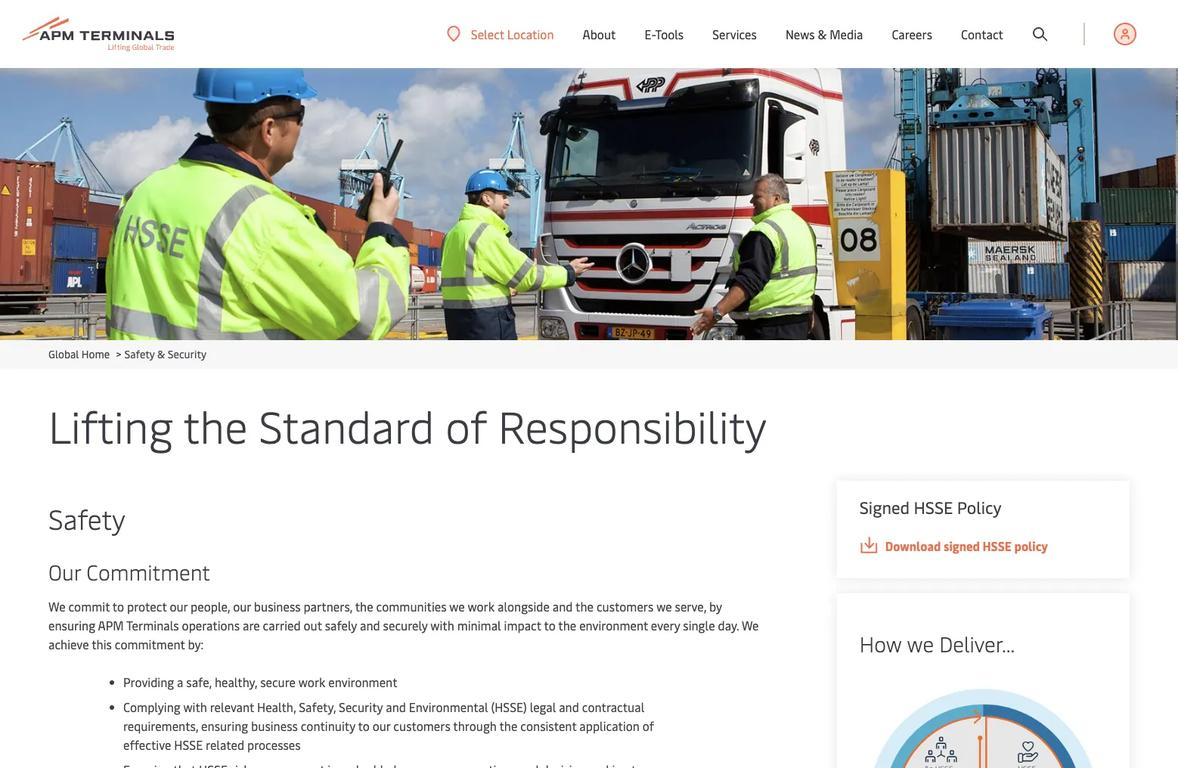 Task type: vqa. For each thing, say whether or not it's contained in the screenshot.
LinkedIn__x28_alt_x29__3_ link
no



Task type: describe. For each thing, give the bounding box(es) containing it.
our inside complying with relevant health, safety, security and environmental (hsse) legal and contractual requirements, ensuring business continuity to our customers through the consistent application of effective hsse related processes
[[373, 718, 391, 735]]

commit
[[68, 599, 110, 615]]

are
[[243, 618, 260, 634]]

about
[[583, 26, 616, 42]]

(hsse)
[[491, 699, 527, 716]]

people,
[[191, 599, 230, 615]]

serve, by
[[675, 599, 722, 615]]

protect
[[127, 599, 167, 615]]

complying with relevant health, safety, security and environmental (hsse) legal and contractual requirements, ensuring business continuity to our customers through the consistent application of effective hsse related processes
[[123, 699, 655, 754]]

2 horizontal spatial we
[[908, 629, 934, 658]]

1 vertical spatial safety
[[48, 500, 125, 537]]

minimal
[[457, 618, 501, 634]]

signed hsse policy
[[860, 496, 1002, 519]]

health,
[[257, 699, 296, 716]]

>
[[116, 347, 121, 361]]

and down environment
[[386, 699, 406, 716]]

news & media
[[786, 26, 864, 42]]

deliver...
[[940, 629, 1016, 658]]

day.
[[718, 618, 739, 634]]

about button
[[583, 0, 616, 68]]

with inside "we commit to protect our people, our business partners, the communities we work alongside and the customers we serve, by ensuring apm terminals operations are carried out safely and securely with minimal impact to the environment every single day. we achieve this commitment by:"
[[431, 618, 455, 634]]

processes
[[247, 737, 301, 754]]

tools
[[656, 26, 684, 42]]

e-tools button
[[645, 0, 684, 68]]

security for safety,
[[339, 699, 383, 716]]

& inside dropdown button
[[818, 26, 827, 42]]

environment every
[[580, 618, 680, 634]]

policy
[[1015, 538, 1049, 555]]

environment
[[329, 674, 397, 691]]

safe,
[[186, 674, 212, 691]]

0 vertical spatial we
[[48, 599, 66, 615]]

providing a safe, healthy, secure work environment
[[123, 674, 400, 691]]

hsse image
[[860, 680, 1108, 769]]

lifting
[[48, 395, 173, 455]]

services button
[[713, 0, 757, 68]]

impact
[[504, 618, 542, 634]]

a
[[177, 674, 183, 691]]

global
[[48, 347, 79, 361]]

services
[[713, 26, 757, 42]]

how we deliver...
[[860, 629, 1016, 658]]

download signed hsse policy
[[886, 538, 1049, 555]]

global home > safety & security
[[48, 347, 207, 361]]

operations
[[182, 618, 240, 634]]

download
[[886, 538, 942, 555]]

safety,
[[299, 699, 336, 716]]

news
[[786, 26, 815, 42]]

select location button
[[447, 26, 554, 42]]

hsse inside complying with relevant health, safety, security and environmental (hsse) legal and contractual requirements, ensuring business continuity to our customers through the consistent application of effective hsse related processes
[[174, 737, 203, 754]]

legal
[[530, 699, 556, 716]]

home
[[82, 347, 110, 361]]

of inside complying with relevant health, safety, security and environmental (hsse) legal and contractual requirements, ensuring business continuity to our customers through the consistent application of effective hsse related processes
[[643, 718, 655, 735]]

application
[[580, 718, 640, 735]]

business inside complying with relevant health, safety, security and environmental (hsse) legal and contractual requirements, ensuring business continuity to our customers through the consistent application of effective hsse related processes
[[251, 718, 298, 735]]

effective
[[123, 737, 171, 754]]

securely
[[383, 618, 428, 634]]

security for &
[[168, 347, 207, 361]]

commitment
[[115, 637, 185, 653]]

safety2 image
[[0, 68, 1179, 340]]

single
[[683, 618, 715, 634]]

responsibility
[[498, 395, 767, 455]]

apm
[[98, 618, 124, 634]]

ensuring inside complying with relevant health, safety, security and environmental (hsse) legal and contractual requirements, ensuring business continuity to our customers through the consistent application of effective hsse related processes
[[201, 718, 248, 735]]

e-tools
[[645, 26, 684, 42]]



Task type: locate. For each thing, give the bounding box(es) containing it.
contractual
[[582, 699, 645, 716]]

0 vertical spatial security
[[168, 347, 207, 361]]

to
[[113, 599, 124, 615], [544, 618, 556, 634], [358, 718, 370, 735]]

security right >
[[168, 347, 207, 361]]

safety
[[124, 347, 155, 361], [48, 500, 125, 537]]

1 horizontal spatial we
[[742, 618, 759, 634]]

work up minimal
[[468, 599, 495, 615]]

safely
[[325, 618, 357, 634]]

media
[[830, 26, 864, 42]]

hsse
[[914, 496, 954, 519], [983, 538, 1012, 555], [174, 737, 203, 754]]

safety right >
[[124, 347, 155, 361]]

1 horizontal spatial security
[[339, 699, 383, 716]]

1 horizontal spatial we
[[657, 599, 672, 615]]

1 horizontal spatial hsse
[[914, 496, 954, 519]]

1 horizontal spatial with
[[431, 618, 455, 634]]

0 vertical spatial &
[[818, 26, 827, 42]]

ensuring up related
[[201, 718, 248, 735]]

0 horizontal spatial ensuring
[[48, 618, 95, 634]]

our commitment
[[48, 557, 210, 586]]

and right legal
[[559, 699, 579, 716]]

our left people,
[[170, 599, 188, 615]]

and right safely
[[360, 618, 380, 634]]

1 horizontal spatial our
[[233, 599, 251, 615]]

our up are
[[233, 599, 251, 615]]

download signed hsse policy link
[[860, 537, 1108, 556]]

we
[[48, 599, 66, 615], [742, 618, 759, 634]]

1 horizontal spatial ensuring
[[201, 718, 248, 735]]

0 vertical spatial safety
[[124, 347, 155, 361]]

ensuring inside "we commit to protect our people, our business partners, the communities we work alongside and the customers we serve, by ensuring apm terminals operations are carried out safely and securely with minimal impact to the environment every single day. we achieve this commitment by:"
[[48, 618, 95, 634]]

our
[[48, 557, 81, 586]]

policy
[[958, 496, 1002, 519]]

of
[[446, 395, 487, 455], [643, 718, 655, 735]]

select
[[471, 26, 505, 42]]

&
[[818, 26, 827, 42], [157, 347, 165, 361]]

2 vertical spatial to
[[358, 718, 370, 735]]

1 vertical spatial business
[[251, 718, 298, 735]]

0 vertical spatial business
[[254, 599, 301, 615]]

0 horizontal spatial our
[[170, 599, 188, 615]]

work
[[468, 599, 495, 615], [299, 674, 326, 691]]

0 horizontal spatial &
[[157, 347, 165, 361]]

we right day.
[[742, 618, 759, 634]]

we
[[450, 599, 465, 615], [657, 599, 672, 615], [908, 629, 934, 658]]

1 horizontal spatial work
[[468, 599, 495, 615]]

1 vertical spatial ensuring
[[201, 718, 248, 735]]

we commit to protect our people, our business partners, the communities we work alongside and the customers we serve, by ensuring apm terminals operations are carried out safely and securely with minimal impact to the environment every single day. we achieve this commitment by:
[[48, 599, 759, 653]]

signed
[[944, 538, 980, 555]]

0 vertical spatial of
[[446, 395, 487, 455]]

security inside complying with relevant health, safety, security and environmental (hsse) legal and contractual requirements, ensuring business continuity to our customers through the consistent application of effective hsse related processes
[[339, 699, 383, 716]]

1 horizontal spatial &
[[818, 26, 827, 42]]

customers through
[[394, 718, 497, 735]]

0 vertical spatial ensuring
[[48, 618, 95, 634]]

to right the continuity
[[358, 718, 370, 735]]

0 vertical spatial hsse
[[914, 496, 954, 519]]

this
[[92, 637, 112, 653]]

safety up our
[[48, 500, 125, 537]]

to inside complying with relevant health, safety, security and environmental (hsse) legal and contractual requirements, ensuring business continuity to our customers through the consistent application of effective hsse related processes
[[358, 718, 370, 735]]

hsse left policy
[[983, 538, 1012, 555]]

business up processes
[[251, 718, 298, 735]]

contact
[[962, 26, 1004, 42]]

with down communities
[[431, 618, 455, 634]]

signed
[[860, 496, 910, 519]]

0 vertical spatial work
[[468, 599, 495, 615]]

news & media button
[[786, 0, 864, 68]]

2 horizontal spatial to
[[544, 618, 556, 634]]

to right impact
[[544, 618, 556, 634]]

1 vertical spatial to
[[544, 618, 556, 634]]

contact button
[[962, 0, 1004, 68]]

carried
[[263, 618, 301, 634]]

e-
[[645, 26, 656, 42]]

environmental
[[409, 699, 488, 716]]

1 vertical spatial we
[[742, 618, 759, 634]]

0 vertical spatial to
[[113, 599, 124, 615]]

we up minimal
[[450, 599, 465, 615]]

we left commit
[[48, 599, 66, 615]]

0 horizontal spatial with
[[183, 699, 207, 716]]

0 horizontal spatial to
[[113, 599, 124, 615]]

0 horizontal spatial we
[[450, 599, 465, 615]]

secure
[[260, 674, 296, 691]]

providing
[[123, 674, 174, 691]]

0 horizontal spatial we
[[48, 599, 66, 615]]

& right the news
[[818, 26, 827, 42]]

work inside "we commit to protect our people, our business partners, the communities we work alongside and the customers we serve, by ensuring apm terminals operations are carried out safely and securely with minimal impact to the environment every single day. we achieve this commitment by:"
[[468, 599, 495, 615]]

requirements,
[[123, 718, 198, 735]]

1 horizontal spatial of
[[643, 718, 655, 735]]

global home link
[[48, 347, 110, 361]]

our
[[170, 599, 188, 615], [233, 599, 251, 615], [373, 718, 391, 735]]

we left serve, by
[[657, 599, 672, 615]]

partners,
[[304, 599, 353, 615]]

alongside
[[498, 599, 550, 615]]

1 vertical spatial &
[[157, 347, 165, 361]]

we right how
[[908, 629, 934, 658]]

and
[[553, 599, 573, 615], [360, 618, 380, 634], [386, 699, 406, 716], [559, 699, 579, 716]]

customers
[[597, 599, 654, 615]]

hsse up "download"
[[914, 496, 954, 519]]

business up the carried on the left of the page
[[254, 599, 301, 615]]

business
[[254, 599, 301, 615], [251, 718, 298, 735]]

security
[[168, 347, 207, 361], [339, 699, 383, 716]]

continuity
[[301, 718, 356, 735]]

with down "safe,"
[[183, 699, 207, 716]]

terminals
[[126, 618, 179, 634]]

complying
[[123, 699, 181, 716]]

1 horizontal spatial to
[[358, 718, 370, 735]]

hsse down the requirements,
[[174, 737, 203, 754]]

2 vertical spatial hsse
[[174, 737, 203, 754]]

careers
[[892, 26, 933, 42]]

the inside complying with relevant health, safety, security and environmental (hsse) legal and contractual requirements, ensuring business continuity to our customers through the consistent application of effective hsse related processes
[[500, 718, 518, 735]]

how
[[860, 629, 902, 658]]

and right alongside
[[553, 599, 573, 615]]

security down environment
[[339, 699, 383, 716]]

& right >
[[157, 347, 165, 361]]

0 horizontal spatial work
[[299, 674, 326, 691]]

related
[[206, 737, 244, 754]]

communities
[[376, 599, 447, 615]]

2 horizontal spatial our
[[373, 718, 391, 735]]

out
[[304, 618, 322, 634]]

work up safety,
[[299, 674, 326, 691]]

with
[[431, 618, 455, 634], [183, 699, 207, 716]]

achieve
[[48, 637, 89, 653]]

ensuring up achieve
[[48, 618, 95, 634]]

select location
[[471, 26, 554, 42]]

careers button
[[892, 0, 933, 68]]

consistent
[[521, 718, 577, 735]]

0 horizontal spatial security
[[168, 347, 207, 361]]

0 vertical spatial with
[[431, 618, 455, 634]]

healthy,
[[215, 674, 257, 691]]

0 horizontal spatial hsse
[[174, 737, 203, 754]]

by:
[[188, 637, 204, 653]]

commitment
[[86, 557, 210, 586]]

with inside complying with relevant health, safety, security and environmental (hsse) legal and contractual requirements, ensuring business continuity to our customers through the consistent application of effective hsse related processes
[[183, 699, 207, 716]]

1 vertical spatial of
[[643, 718, 655, 735]]

to up apm
[[113, 599, 124, 615]]

relevant
[[210, 699, 254, 716]]

1 vertical spatial work
[[299, 674, 326, 691]]

1 vertical spatial hsse
[[983, 538, 1012, 555]]

lifting the standard of responsibility
[[48, 395, 767, 455]]

our down environment
[[373, 718, 391, 735]]

ensuring
[[48, 618, 95, 634], [201, 718, 248, 735]]

location
[[508, 26, 554, 42]]

standard
[[259, 395, 435, 455]]

2 horizontal spatial hsse
[[983, 538, 1012, 555]]

0 horizontal spatial of
[[446, 395, 487, 455]]

1 vertical spatial with
[[183, 699, 207, 716]]

business inside "we commit to protect our people, our business partners, the communities we work alongside and the customers we serve, by ensuring apm terminals operations are carried out safely and securely with minimal impact to the environment every single day. we achieve this commitment by:"
[[254, 599, 301, 615]]

the
[[183, 395, 248, 455], [355, 599, 373, 615], [576, 599, 594, 615], [559, 618, 577, 634], [500, 718, 518, 735]]

1 vertical spatial security
[[339, 699, 383, 716]]



